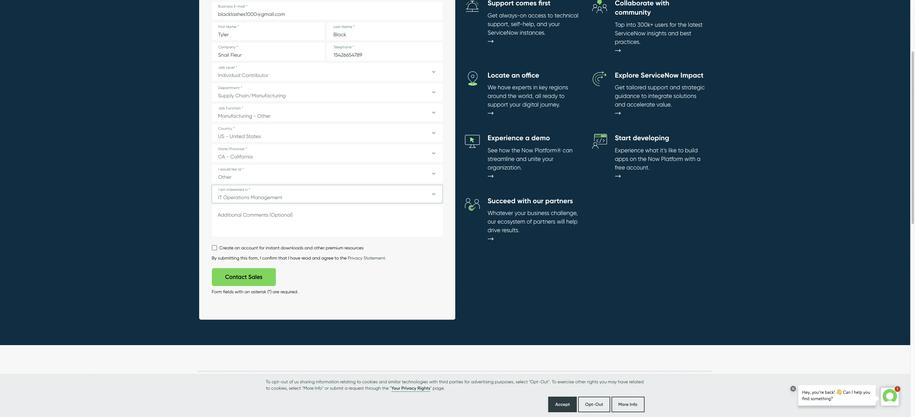 Task type: locate. For each thing, give the bounding box(es) containing it.
1 vertical spatial of
[[289, 379, 293, 384]]

" down similar
[[390, 386, 392, 391]]

1 horizontal spatial an
[[245, 290, 250, 295]]

privacy down resources
[[348, 256, 363, 261]]

servicenow inside tap into 300k+ users for the latest servicenow insights and best practices.
[[615, 30, 646, 36]]

2 horizontal spatial an
[[512, 71, 520, 79]]

0 horizontal spatial an
[[235, 246, 240, 251]]

0 horizontal spatial on
[[520, 12, 527, 19]]

1 horizontal spatial i
[[288, 256, 289, 261]]

1 " from the left
[[390, 386, 392, 391]]

i right that
[[288, 256, 289, 261]]

to inside experience what it's like to build apps on the now platform with a free account.
[[679, 147, 684, 154]]

the left your
[[382, 386, 389, 391]]

of down business
[[527, 219, 532, 225]]

i right 'form,'
[[260, 256, 261, 261]]

1 vertical spatial partners
[[534, 219, 556, 225]]

0 horizontal spatial in
[[534, 84, 538, 91]]

1 vertical spatial get
[[615, 84, 625, 91]]

agree
[[322, 256, 334, 261]]

rights
[[587, 379, 599, 384]]

experience up how
[[488, 134, 524, 142]]

advertising
[[471, 379, 494, 384]]

a down relating
[[345, 386, 348, 391]]

a left demo
[[526, 134, 530, 142]]

1 horizontal spatial a
[[526, 134, 530, 142]]

0 horizontal spatial privacy
[[348, 256, 363, 261]]

to up accelerate
[[642, 93, 647, 99]]

Telephone telephone field
[[327, 43, 443, 61]]

you
[[600, 379, 607, 384]]

of left us
[[289, 379, 293, 384]]

servicenow down support,
[[488, 29, 519, 36]]

and left best
[[668, 30, 679, 36]]

0 vertical spatial other
[[314, 246, 325, 251]]

0 vertical spatial partners
[[546, 197, 573, 205]]

2 vertical spatial our
[[649, 408, 660, 417]]

0 horizontal spatial i
[[260, 256, 261, 261]]

0 vertical spatial select
[[516, 379, 528, 384]]

support
[[648, 84, 669, 91], [488, 101, 508, 108]]

impact
[[681, 71, 704, 79]]

privacy statement link
[[348, 256, 385, 261]]

to
[[548, 12, 553, 19], [560, 93, 565, 99], [642, 93, 647, 99], [679, 147, 684, 154], [335, 256, 339, 261], [357, 379, 361, 384], [266, 386, 270, 391]]

developing
[[633, 134, 670, 142]]

to up the request
[[357, 379, 361, 384]]

and left similar
[[379, 379, 387, 384]]

an left asterisk
[[245, 290, 250, 295]]

for right parties
[[465, 379, 470, 384]]

1 horizontal spatial our
[[533, 197, 544, 205]]

of inside to opt-out of us sharing information relating to cookies and similar technologies with third parties for advertising purposes, select "opt-out".  to exercise other rights you may have related to cookies, select "more info" or submit a request through the "
[[289, 379, 293, 384]]

0 horizontal spatial of
[[289, 379, 293, 384]]

have up around
[[498, 84, 511, 91]]

the up account.
[[638, 156, 647, 162]]

with down "build"
[[685, 156, 696, 162]]

1 vertical spatial have
[[290, 256, 301, 261]]

0 vertical spatial in
[[534, 84, 538, 91]]

have
[[498, 84, 511, 91], [290, 256, 301, 261], [618, 379, 628, 384]]

your inside "we have experts in key regions around the world, all ready to support your digital journey."
[[510, 101, 521, 108]]

tap into 300k+ users for the latest servicenow insights and best practices.
[[615, 21, 703, 45]]

1 vertical spatial in
[[653, 415, 659, 417]]

1 horizontal spatial to
[[552, 379, 557, 384]]

get up guidance
[[615, 84, 625, 91]]

support down around
[[488, 101, 508, 108]]

a inside to opt-out of us sharing information relating to cookies and similar technologies with third parties for advertising purposes, select "opt-out".  to exercise other rights you may have related to cookies, select "more info" or submit a request through the "
[[345, 386, 348, 391]]

to down regions
[[560, 93, 565, 99]]

help,
[[523, 21, 536, 27]]

to right agree
[[335, 256, 339, 261]]

1 horizontal spatial other
[[576, 379, 586, 384]]

value.
[[657, 101, 672, 108]]

0 vertical spatial experience
[[488, 134, 524, 142]]

select down us
[[289, 386, 301, 391]]

get
[[488, 12, 498, 19], [615, 84, 625, 91]]

0 horizontal spatial now
[[522, 147, 534, 154]]

tailored
[[627, 84, 647, 91]]

form,
[[249, 256, 259, 261]]

2 horizontal spatial a
[[697, 156, 701, 162]]

2 vertical spatial a
[[345, 386, 348, 391]]

your
[[392, 386, 401, 391]]

locate an office
[[488, 71, 540, 79]]

your down world,
[[510, 101, 521, 108]]

in left 'key'
[[534, 84, 538, 91]]

our up drive
[[488, 219, 496, 225]]

streamline
[[488, 156, 515, 162]]

our inside the whatever your business challenge, our ecosystem of partners will help drive results.
[[488, 219, 496, 225]]

servicenow down into
[[615, 30, 646, 36]]

resources
[[345, 246, 364, 251]]

out
[[281, 379, 288, 384]]

on
[[520, 12, 527, 19], [630, 156, 637, 162]]

results.
[[502, 227, 520, 234]]

servicenow inside 'get always-on access to technical support, self-help, and your servicenow instances.'
[[488, 29, 519, 36]]

collaborate
[[615, 0, 654, 7]]

the inside "we have experts in key regions around the world, all ready to support your digital journey."
[[508, 93, 517, 99]]

Last Name text field
[[327, 22, 443, 40]]

in right news
[[653, 415, 659, 417]]

earnings
[[515, 415, 543, 417]]

" inside to opt-out of us sharing information relating to cookies and similar technologies with third parties for advertising purposes, select "opt-out".  to exercise other rights you may have related to cookies, select "more info" or submit a request through the "
[[390, 386, 392, 391]]

have right the may
[[618, 379, 628, 384]]

now inside experience what it's like to build apps on the now platform with a free account.
[[648, 156, 660, 162]]

1 vertical spatial on
[[630, 156, 637, 162]]

have inside to opt-out of us sharing information relating to cookies and similar technologies with third parties for advertising purposes, select "opt-out".  to exercise other rights you may have related to cookies, select "more info" or submit a request through the "
[[618, 379, 628, 384]]

0 horizontal spatial "
[[390, 386, 392, 391]]

1 vertical spatial support
[[488, 101, 508, 108]]

with inside collaborate with community
[[656, 0, 670, 7]]

2 vertical spatial an
[[245, 290, 250, 295]]

0 vertical spatial support
[[648, 84, 669, 91]]

with up users
[[656, 0, 670, 7]]

for
[[670, 21, 677, 28], [259, 246, 265, 251], [465, 379, 470, 384], [680, 408, 689, 417]]

the down experts
[[508, 93, 517, 99]]

now
[[522, 147, 534, 154], [648, 156, 660, 162]]

"
[[390, 386, 392, 391], [431, 386, 432, 391]]

of inside the whatever your business challenge, our ecosystem of partners will help drive results.
[[527, 219, 532, 225]]

that
[[278, 256, 287, 261]]

to right access
[[548, 12, 553, 19]]

your down "platform®"
[[543, 156, 554, 162]]

your down technical
[[549, 21, 560, 27]]

your inside the whatever your business challenge, our ecosystem of partners will help drive results.
[[515, 210, 526, 217]]

privacy down technologies
[[402, 386, 417, 391]]

an up experts
[[512, 71, 520, 79]]

0 vertical spatial on
[[520, 12, 527, 19]]

None text field
[[212, 206, 443, 237]]

1 vertical spatial now
[[648, 156, 660, 162]]

the down premium
[[340, 256, 347, 261]]

platform
[[662, 156, 684, 162]]

to inside 'get always-on access to technical support, self-help, and your servicenow instances.'
[[548, 12, 553, 19]]

1 horizontal spatial on
[[630, 156, 637, 162]]

and inside 'get always-on access to technical support, self-help, and your servicenow instances.'
[[537, 21, 548, 27]]

select
[[516, 379, 528, 384], [289, 386, 301, 391]]

support up integrate
[[648, 84, 669, 91]]

sales
[[248, 274, 263, 281]]

succeed with our partners
[[488, 197, 573, 205]]

for right team
[[680, 408, 689, 417]]

account
[[241, 246, 258, 251]]

technical
[[555, 12, 579, 19]]

connect
[[604, 408, 632, 417]]

1 horizontal spatial get
[[615, 84, 625, 91]]

with right fields
[[235, 290, 243, 295]]

get up support,
[[488, 12, 498, 19]]

0 horizontal spatial have
[[290, 256, 301, 261]]

your up ecosystem
[[515, 210, 526, 217]]

now down what
[[648, 156, 660, 162]]

1 horizontal spatial "
[[431, 386, 432, 391]]

to left opt-
[[266, 379, 271, 384]]

latest
[[688, 21, 703, 28]]

for inside to opt-out of us sharing information relating to cookies and similar technologies with third parties for advertising purposes, select "opt-out".  to exercise other rights you may have related to cookies, select "more info" or submit a request through the "
[[465, 379, 470, 384]]

and left unite
[[516, 156, 527, 162]]

ready
[[543, 93, 558, 99]]

our for succeed
[[533, 197, 544, 205]]

a down "build"
[[697, 156, 701, 162]]

the up best
[[678, 21, 687, 28]]

on up help,
[[520, 12, 527, 19]]

in inside connect with our team for breaking news in your region
[[653, 415, 659, 417]]

financial news, investor conferences, earnings calls
[[472, 408, 570, 417]]

0 vertical spatial an
[[512, 71, 520, 79]]

1 horizontal spatial select
[[516, 379, 528, 384]]

1 horizontal spatial have
[[498, 84, 511, 91]]

and inside see how the now platform® can streamline and unite your organization.
[[516, 156, 527, 162]]

with inside experience what it's like to build apps on the now platform with a free account.
[[685, 156, 696, 162]]

experience up the apps
[[615, 147, 644, 154]]

collaborate with community
[[615, 0, 670, 17]]

see
[[488, 147, 498, 154]]

the right how
[[512, 147, 520, 154]]

support inside "we have experts in key regions around the world, all ready to support your digital journey."
[[488, 101, 508, 108]]

to right "like" at the right top of page
[[679, 147, 684, 154]]

see how the now platform® can streamline and unite your organization.
[[488, 147, 573, 171]]

our inside connect with our team for breaking news in your region
[[649, 408, 660, 417]]

"more
[[302, 386, 314, 391]]

2 horizontal spatial have
[[618, 379, 628, 384]]

info"
[[315, 386, 324, 391]]

1 horizontal spatial now
[[648, 156, 660, 162]]

experience a demo
[[488, 134, 550, 142]]

for inside tap into 300k+ users for the latest servicenow insights and best practices.
[[670, 21, 677, 28]]

similar
[[388, 379, 401, 384]]

and down access
[[537, 21, 548, 27]]

our up business
[[533, 197, 544, 205]]

this
[[241, 256, 248, 261]]

on up account.
[[630, 156, 637, 162]]

your inside 'get always-on access to technical support, self-help, and your servicenow instances.'
[[549, 21, 560, 27]]

now up unite
[[522, 147, 534, 154]]

get for get always-on access to technical support, self-help, and your servicenow instances.
[[488, 12, 498, 19]]

for right users
[[670, 21, 677, 28]]

to right out".
[[552, 379, 557, 384]]

get inside get tailored support and strategic guidance to integrate solutions and accelerate value.
[[615, 84, 625, 91]]

in
[[534, 84, 538, 91], [653, 415, 659, 417]]

1 horizontal spatial experience
[[615, 147, 644, 154]]

other up agree
[[314, 246, 325, 251]]

have inside "we have experts in key regions around the world, all ready to support your digital journey."
[[498, 84, 511, 91]]

third
[[439, 379, 448, 384]]

locate
[[488, 71, 510, 79]]

strategic
[[682, 84, 705, 91]]

1 vertical spatial an
[[235, 246, 240, 251]]

with
[[656, 0, 670, 7], [685, 156, 696, 162], [518, 197, 531, 205], [235, 290, 243, 295], [429, 379, 438, 384], [634, 408, 647, 417]]

0 vertical spatial our
[[533, 197, 544, 205]]

get inside 'get always-on access to technical support, self-help, and your servicenow instances.'
[[488, 12, 498, 19]]

1 vertical spatial our
[[488, 219, 496, 225]]

and down guidance
[[615, 101, 626, 108]]

of
[[527, 219, 532, 225], [289, 379, 293, 384]]

1 vertical spatial experience
[[615, 147, 644, 154]]

partners down business
[[534, 219, 556, 225]]

2 horizontal spatial our
[[649, 408, 660, 417]]

2 " from the left
[[431, 386, 432, 391]]

0 horizontal spatial get
[[488, 12, 498, 19]]

information
[[316, 379, 339, 384]]

build
[[685, 147, 698, 154]]

i
[[260, 256, 261, 261], [288, 256, 289, 261]]

other left rights
[[576, 379, 586, 384]]

our
[[533, 197, 544, 205], [488, 219, 496, 225], [649, 408, 660, 417]]

with up page.
[[429, 379, 438, 384]]

1 horizontal spatial support
[[648, 84, 669, 91]]

relating
[[340, 379, 356, 384]]

0 horizontal spatial experience
[[488, 134, 524, 142]]

0 horizontal spatial support
[[488, 101, 508, 108]]

1 vertical spatial other
[[576, 379, 586, 384]]

0 horizontal spatial to
[[266, 379, 271, 384]]

0 vertical spatial have
[[498, 84, 511, 91]]

have down downloads
[[290, 256, 301, 261]]

1 horizontal spatial privacy
[[402, 386, 417, 391]]

0 horizontal spatial a
[[345, 386, 348, 391]]

1 vertical spatial a
[[697, 156, 701, 162]]

1 horizontal spatial in
[[653, 415, 659, 417]]

form
[[212, 290, 222, 295]]

opt-out button
[[578, 397, 611, 413]]

" left page.
[[431, 386, 432, 391]]

1 horizontal spatial of
[[527, 219, 532, 225]]

instances.
[[520, 29, 546, 36]]

0 horizontal spatial our
[[488, 219, 496, 225]]

2 vertical spatial have
[[618, 379, 628, 384]]

partners up challenge,
[[546, 197, 573, 205]]

0 horizontal spatial select
[[289, 386, 301, 391]]

your right news
[[661, 415, 675, 417]]

0 vertical spatial now
[[522, 147, 534, 154]]

0 vertical spatial get
[[488, 12, 498, 19]]

accept button
[[549, 397, 577, 413]]

select left "opt-
[[516, 379, 528, 384]]

with up business
[[518, 197, 531, 205]]

to
[[266, 379, 271, 384], [552, 379, 557, 384]]

experience
[[488, 134, 524, 142], [615, 147, 644, 154]]

with down info
[[634, 408, 647, 417]]

our left team
[[649, 408, 660, 417]]

experience inside experience what it's like to build apps on the now platform with a free account.
[[615, 147, 644, 154]]

community
[[615, 8, 651, 17]]

an right create
[[235, 246, 240, 251]]

the
[[678, 21, 687, 28], [508, 93, 517, 99], [512, 147, 520, 154], [638, 156, 647, 162], [340, 256, 347, 261], [382, 386, 389, 391]]

other inside to opt-out of us sharing information relating to cookies and similar technologies with third parties for advertising purposes, select "opt-out".  to exercise other rights you may have related to cookies, select "more info" or submit a request through the "
[[576, 379, 586, 384]]

0 vertical spatial of
[[527, 219, 532, 225]]

opt-
[[272, 379, 281, 384]]



Task type: describe. For each thing, give the bounding box(es) containing it.
and right read
[[312, 256, 320, 261]]

our for connect
[[649, 408, 660, 417]]

now inside see how the now platform® can streamline and unite your organization.
[[522, 147, 534, 154]]

asterisk
[[251, 290, 266, 295]]

help
[[567, 219, 578, 225]]

start
[[615, 134, 631, 142]]

demo
[[532, 134, 550, 142]]

we
[[488, 84, 497, 91]]

cookies,
[[271, 386, 288, 391]]

are
[[273, 290, 280, 295]]

your privacy rights link
[[392, 385, 431, 392]]

2 to from the left
[[552, 379, 557, 384]]

access
[[528, 12, 547, 19]]

and up read
[[305, 246, 313, 251]]

with inside connect with our team for breaking news in your region
[[634, 408, 647, 417]]

for inside connect with our team for breaking news in your region
[[680, 408, 689, 417]]

support inside get tailored support and strategic guidance to integrate solutions and accelerate value.
[[648, 84, 669, 91]]

journey.
[[540, 101, 560, 108]]

statement
[[364, 256, 385, 261]]

the inside see how the now platform® can streamline and unite your organization.
[[512, 147, 520, 154]]

page.
[[433, 386, 445, 391]]

out
[[596, 402, 604, 408]]

0 vertical spatial privacy
[[348, 256, 363, 261]]

submitting
[[218, 256, 239, 261]]

0 horizontal spatial other
[[314, 246, 325, 251]]

organization.
[[488, 164, 522, 171]]

1 to from the left
[[266, 379, 271, 384]]

1 vertical spatial select
[[289, 386, 301, 391]]

office
[[522, 71, 540, 79]]

a inside experience what it's like to build apps on the now platform with a free account.
[[697, 156, 701, 162]]

downloads
[[281, 246, 304, 251]]

whatever
[[488, 210, 514, 217]]

financial
[[472, 408, 501, 417]]

regions
[[549, 84, 569, 91]]

tap
[[615, 21, 625, 28]]

servicenow up get tailored support and strategic guidance to integrate solutions and accelerate value.
[[641, 71, 679, 79]]

start developing
[[615, 134, 670, 142]]

the inside to opt-out of us sharing information relating to cookies and similar technologies with third parties for advertising purposes, select "opt-out".  to exercise other rights you may have related to cookies, select "more info" or submit a request through the "
[[382, 386, 389, 391]]

get always-on access to technical support, self-help, and your servicenow instances.
[[488, 12, 579, 36]]

Business E-mail text field
[[212, 2, 443, 20]]

on inside 'get always-on access to technical support, self-help, and your servicenow instances.'
[[520, 12, 527, 19]]

explore
[[615, 71, 639, 79]]

" inside your privacy rights " page.
[[431, 386, 432, 391]]

the inside experience what it's like to build apps on the now platform with a free account.
[[638, 156, 647, 162]]

and inside tap into 300k+ users for the latest servicenow insights and best practices.
[[668, 30, 679, 36]]

all
[[535, 93, 541, 99]]

to inside "we have experts in key regions around the world, all ready to support your digital journey."
[[560, 93, 565, 99]]

instant
[[266, 246, 280, 251]]

and inside to opt-out of us sharing information relating to cookies and similar technologies with third parties for advertising purposes, select "opt-out".  to exercise other rights you may have related to cookies, select "more info" or submit a request through the "
[[379, 379, 387, 384]]

to left cookies,
[[266, 386, 270, 391]]

business
[[528, 210, 550, 217]]

us
[[294, 379, 299, 384]]

First Name text field
[[212, 22, 325, 40]]

team
[[662, 408, 679, 417]]

"opt-
[[529, 379, 541, 384]]

cookies
[[362, 379, 378, 384]]

exercise
[[558, 379, 574, 384]]

challenge,
[[551, 210, 578, 217]]

it's
[[660, 147, 667, 154]]

contact sales button
[[212, 269, 276, 286]]

like
[[669, 147, 677, 154]]

and up solutions
[[670, 84, 681, 91]]

by
[[212, 256, 217, 261]]

we have experts in key regions around the world, all ready to support your digital journey.
[[488, 84, 569, 108]]

experience for experience a demo
[[488, 134, 524, 142]]

sharing
[[300, 379, 315, 384]]

1 i from the left
[[260, 256, 261, 261]]

support,
[[488, 21, 510, 27]]

news,
[[503, 408, 521, 417]]

into
[[627, 21, 636, 28]]

opt-out
[[585, 402, 604, 408]]

your inside connect with our team for breaking news in your region
[[661, 415, 675, 417]]

Company text field
[[212, 43, 325, 61]]

in inside "we have experts in key regions around the world, all ready to support your digital journey."
[[534, 84, 538, 91]]

experience what it's like to build apps on the now platform with a free account.
[[615, 147, 701, 171]]

by submitting this form, i confirm that i have read and agree to the privacy statement .
[[212, 256, 386, 261]]

1 vertical spatial privacy
[[402, 386, 417, 391]]

to opt-out of us sharing information relating to cookies and similar technologies with third parties for advertising purposes, select "opt-out".  to exercise other rights you may have related to cookies, select "more info" or submit a request through the "
[[266, 379, 644, 391]]

create an account for instant downloads and other premium resources
[[220, 246, 364, 251]]

may
[[608, 379, 617, 384]]

for left instant
[[259, 246, 265, 251]]

will
[[557, 219, 565, 225]]

with inside to opt-out of us sharing information relating to cookies and similar technologies with third parties for advertising purposes, select "opt-out".  to exercise other rights you may have related to cookies, select "more info" or submit a request through the "
[[429, 379, 438, 384]]

experience for experience what it's like to build apps on the now platform with a free account.
[[615, 147, 644, 154]]

self-
[[511, 21, 523, 27]]

ecosystem
[[498, 219, 526, 225]]

parties
[[449, 379, 464, 384]]

connect with our team for breaking news in your region
[[604, 408, 699, 417]]

technologies
[[402, 379, 428, 384]]

rights
[[418, 386, 431, 391]]

an for locate
[[512, 71, 520, 79]]

read
[[302, 256, 311, 261]]

your inside see how the now platform® can streamline and unite your organization.
[[543, 156, 554, 162]]

the inside tap into 300k+ users for the latest servicenow insights and best practices.
[[678, 21, 687, 28]]

(*)
[[268, 290, 272, 295]]

more info button
[[612, 397, 645, 413]]

0 vertical spatial a
[[526, 134, 530, 142]]

free
[[615, 164, 625, 171]]

explore servicenow impact
[[615, 71, 704, 79]]

opt-
[[585, 402, 596, 408]]

solutions
[[674, 93, 697, 99]]

your privacy rights " page.
[[392, 386, 445, 391]]

or
[[325, 386, 329, 391]]

world,
[[518, 93, 534, 99]]

more info
[[619, 402, 638, 408]]

form fields with an asterisk (*) are required.
[[212, 290, 298, 295]]

news
[[635, 415, 651, 417]]

get for get tailored support and strategic guidance to integrate solutions and accelerate value.
[[615, 84, 625, 91]]

purposes,
[[495, 379, 515, 384]]

breaking
[[604, 415, 633, 417]]

fields
[[223, 290, 234, 295]]

2 i from the left
[[288, 256, 289, 261]]

how
[[499, 147, 510, 154]]

partners inside the whatever your business challenge, our ecosystem of partners will help drive results.
[[534, 219, 556, 225]]

to inside get tailored support and strategic guidance to integrate solutions and accelerate value.
[[642, 93, 647, 99]]

on inside experience what it's like to build apps on the now platform with a free account.
[[630, 156, 637, 162]]

contact
[[225, 274, 247, 281]]

digital
[[523, 101, 539, 108]]

info
[[630, 402, 638, 408]]

guidance
[[615, 93, 640, 99]]

an for create
[[235, 246, 240, 251]]



Task type: vqa. For each thing, say whether or not it's contained in the screenshot.
and inside To opt-out of us sharing information relating to cookies and similar technologies with third parties for advertising purposes, select "Opt-Out".  To exercise other rights you may have related to cookies, select "More Info" or submit a request through the "
yes



